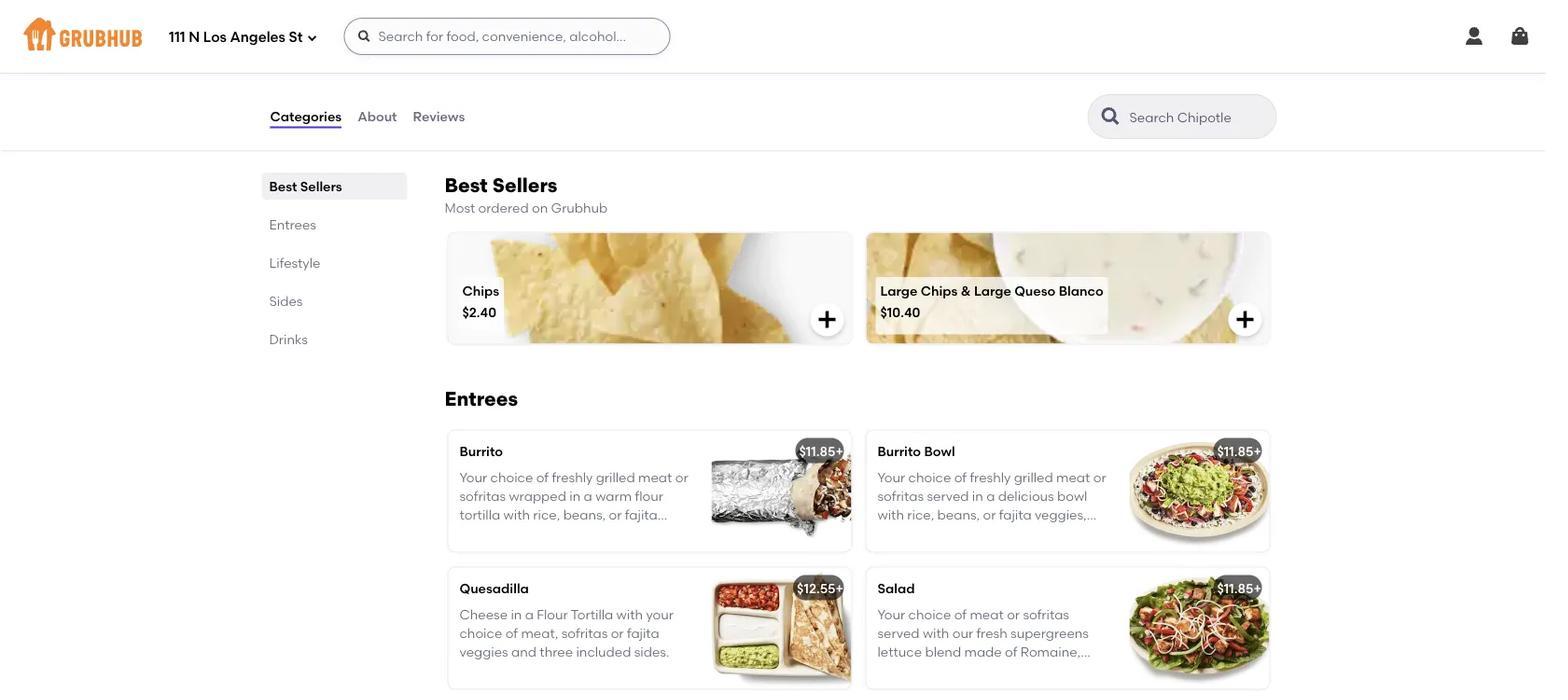 Task type: describe. For each thing, give the bounding box(es) containing it.
your choice of freshly grilled meat or sofritas served in a delicious bowl with rice, beans, or fajita veggies, and topped with guac, salsa, queso blanco, sour cream or cheese.
[[878, 470, 1107, 561]]

1 chips from the left
[[463, 283, 500, 299]]

angeles
[[230, 29, 286, 46]]

bowl
[[925, 443, 956, 459]]

sofritas inside your choice of freshly grilled meat or sofritas served in a delicious bowl with rice, beans, or fajita veggies, and topped with guac, salsa, queso blanco, sour cream or cheese.
[[878, 489, 924, 505]]

beans,
[[938, 508, 980, 523]]

entrees inside tab
[[269, 217, 316, 233]]

preorder
[[292, 43, 348, 59]]

meat
[[1057, 470, 1091, 486]]

queso
[[1015, 283, 1056, 299]]

cream
[[959, 546, 1000, 561]]

111
[[169, 29, 185, 46]]

$11.85 for $11.85 +
[[1218, 443, 1254, 459]]

a inside cheese in a flour tortilla with your choice of meat, sofritas or fajita veggies and three included sides.
[[525, 607, 534, 623]]

salad
[[878, 581, 915, 596]]

reviews button
[[412, 83, 466, 150]]

and inside cheese in a flour tortilla with your choice of meat, sofritas or fajita veggies and three included sides.
[[512, 645, 537, 661]]

blanco
[[1059, 283, 1104, 299]]

2 horizontal spatial with
[[956, 527, 983, 542]]

drinks
[[269, 331, 308, 347]]

grilled
[[1014, 470, 1054, 486]]

cheese in a flour tortilla with your choice of meat, sofritas or fajita veggies and three included sides.
[[460, 607, 674, 661]]

$11.85 for $12.55 +
[[1218, 581, 1254, 596]]

n
[[189, 29, 200, 46]]

or inside cheese in a flour tortilla with your choice of meat, sofritas or fajita veggies and three included sides.
[[611, 626, 624, 642]]

ordered
[[478, 200, 529, 216]]

freshly
[[970, 470, 1011, 486]]

chips inside large chips & large queso blanco $10.40
[[921, 283, 958, 299]]

and inside your choice of freshly grilled meat or sofritas served in a delicious bowl with rice, beans, or fajita veggies, and topped with guac, salsa, queso blanco, sour cream or cheese.
[[878, 527, 903, 542]]

search icon image
[[1100, 106, 1123, 128]]

or right meat
[[1094, 470, 1107, 486]]

best sellers
[[269, 178, 342, 194]]

choice inside your choice of freshly grilled meat or sofritas served in a delicious bowl with rice, beans, or fajita veggies, and topped with guac, salsa, queso blanco, sour cream or cheese.
[[909, 470, 952, 486]]

+ for quesadilla
[[836, 581, 844, 596]]

best for best sellers most ordered on grubhub
[[445, 174, 488, 198]]

sides tab
[[269, 291, 400, 311]]

blanco,
[[878, 546, 925, 561]]

about
[[358, 109, 397, 125]]

preorder button
[[269, 35, 348, 68]]

st
[[289, 29, 303, 46]]

cheese.
[[1020, 546, 1068, 561]]

lifestyle
[[269, 255, 321, 271]]

1 large from the left
[[881, 283, 918, 299]]

Search for food, convenience, alcohol... search field
[[344, 18, 671, 55]]

delicious
[[999, 489, 1055, 505]]

salad image
[[1130, 568, 1270, 689]]

grubhub
[[551, 200, 608, 216]]

111 n los angeles st
[[169, 29, 303, 46]]

cheese
[[460, 607, 508, 623]]

drinks tab
[[269, 330, 400, 349]]

main navigation navigation
[[0, 0, 1547, 73]]

fajita inside your choice of freshly grilled meat or sofritas served in a delicious bowl with rice, beans, or fajita veggies, and topped with guac, salsa, queso blanco, sour cream or cheese.
[[1000, 508, 1032, 523]]

on
[[532, 200, 548, 216]]

+ for burrito
[[836, 443, 844, 459]]

three
[[540, 645, 573, 661]]

in inside cheese in a flour tortilla with your choice of meat, sofritas or fajita veggies and three included sides.
[[511, 607, 522, 623]]

&
[[961, 283, 971, 299]]

burrito for burrito bowl
[[878, 443, 921, 459]]

served
[[927, 489, 969, 505]]

$12.55
[[797, 581, 836, 596]]

choice inside cheese in a flour tortilla with your choice of meat, sofritas or fajita veggies and three included sides.
[[460, 626, 503, 642]]

best sellers most ordered on grubhub
[[445, 174, 608, 216]]

0 horizontal spatial svg image
[[357, 29, 372, 44]]

flour
[[537, 607, 568, 623]]

$11.85 + for $11.85 +
[[1218, 443, 1262, 459]]

sellers for best sellers
[[300, 178, 342, 194]]

rice,
[[908, 508, 935, 523]]



Task type: locate. For each thing, give the bounding box(es) containing it.
of
[[955, 470, 967, 486], [506, 626, 518, 642]]

burrito bowl
[[878, 443, 956, 459]]

0 vertical spatial fajita
[[1000, 508, 1032, 523]]

1 horizontal spatial svg image
[[1464, 25, 1486, 48]]

sellers for best sellers most ordered on grubhub
[[493, 174, 558, 198]]

guac,
[[986, 527, 1022, 542]]

1 horizontal spatial sofritas
[[878, 489, 924, 505]]

lifestyle tab
[[269, 253, 400, 273]]

1 horizontal spatial burrito
[[878, 443, 921, 459]]

+ for burrito bowl
[[1254, 443, 1262, 459]]

sellers
[[493, 174, 558, 198], [300, 178, 342, 194]]

with inside cheese in a flour tortilla with your choice of meat, sofritas or fajita veggies and three included sides.
[[617, 607, 643, 623]]

0 vertical spatial in
[[973, 489, 984, 505]]

1 vertical spatial of
[[506, 626, 518, 642]]

large right &
[[975, 283, 1012, 299]]

large up $10.40
[[881, 283, 918, 299]]

a inside your choice of freshly grilled meat or sofritas served in a delicious bowl with rice, beans, or fajita veggies, and topped with guac, salsa, queso blanco, sour cream or cheese.
[[987, 489, 996, 505]]

burrito image
[[712, 431, 852, 552]]

svg image
[[1464, 25, 1486, 48], [357, 29, 372, 44]]

0 vertical spatial sofritas
[[878, 489, 924, 505]]

best inside best sellers most ordered on grubhub
[[445, 174, 488, 198]]

1 horizontal spatial in
[[973, 489, 984, 505]]

sofritas down tortilla
[[562, 626, 608, 642]]

0 vertical spatial with
[[878, 508, 905, 523]]

option group
[[269, 0, 590, 20]]

in down freshly
[[973, 489, 984, 505]]

2 large from the left
[[975, 283, 1012, 299]]

fajita inside cheese in a flour tortilla with your choice of meat, sofritas or fajita veggies and three included sides.
[[627, 626, 660, 642]]

best inside tab
[[269, 178, 297, 194]]

1 vertical spatial fajita
[[627, 626, 660, 642]]

choice
[[909, 470, 952, 486], [460, 626, 503, 642]]

1 horizontal spatial a
[[987, 489, 996, 505]]

sides.
[[635, 645, 670, 661]]

salsa,
[[1025, 527, 1061, 542]]

categories button
[[269, 83, 343, 150]]

1 vertical spatial and
[[512, 645, 537, 661]]

1 horizontal spatial best
[[445, 174, 488, 198]]

2 burrito from the left
[[878, 443, 921, 459]]

fajita
[[1000, 508, 1032, 523], [627, 626, 660, 642]]

of inside your choice of freshly grilled meat or sofritas served in a delicious bowl with rice, beans, or fajita veggies, and topped with guac, salsa, queso blanco, sour cream or cheese.
[[955, 470, 967, 486]]

0 horizontal spatial best
[[269, 178, 297, 194]]

veggies,
[[1035, 508, 1087, 523]]

best
[[445, 174, 488, 198], [269, 178, 297, 194]]

large chips & large queso blanco $10.40
[[881, 283, 1104, 321]]

0 horizontal spatial large
[[881, 283, 918, 299]]

0 vertical spatial a
[[987, 489, 996, 505]]

reviews
[[413, 109, 465, 125]]

entrees tab
[[269, 215, 400, 234]]

bowl
[[1058, 489, 1088, 505]]

choice down cheese
[[460, 626, 503, 642]]

with up cream
[[956, 527, 983, 542]]

1 vertical spatial choice
[[460, 626, 503, 642]]

entrees up the lifestyle
[[269, 217, 316, 233]]

fajita down delicious
[[1000, 508, 1032, 523]]

fajita up sides.
[[627, 626, 660, 642]]

most
[[445, 200, 475, 216]]

sellers inside best sellers most ordered on grubhub
[[493, 174, 558, 198]]

0 horizontal spatial sellers
[[300, 178, 342, 194]]

about button
[[357, 83, 398, 150]]

$11.85
[[800, 443, 836, 459], [1218, 443, 1254, 459], [1218, 581, 1254, 596]]

1 horizontal spatial large
[[975, 283, 1012, 299]]

0 vertical spatial entrees
[[269, 217, 316, 233]]

sellers up on
[[493, 174, 558, 198]]

best sellers tab
[[269, 177, 400, 196]]

entrees down $2.40
[[445, 387, 518, 411]]

burrito bowl image
[[1130, 431, 1270, 552]]

topped
[[906, 527, 953, 542]]

1 vertical spatial with
[[956, 527, 983, 542]]

tortilla
[[571, 607, 614, 623]]

sour
[[929, 546, 956, 561]]

best up most
[[445, 174, 488, 198]]

categories
[[270, 109, 342, 125]]

1 horizontal spatial and
[[878, 527, 903, 542]]

or down guac,
[[1003, 546, 1016, 561]]

sofritas
[[878, 489, 924, 505], [562, 626, 608, 642]]

quesadilla
[[460, 581, 529, 596]]

and up blanco,
[[878, 527, 903, 542]]

+
[[836, 443, 844, 459], [1254, 443, 1262, 459], [836, 581, 844, 596], [1254, 581, 1262, 596]]

0 horizontal spatial of
[[506, 626, 518, 642]]

1 vertical spatial a
[[525, 607, 534, 623]]

svg image inside preorder 'button'
[[269, 42, 288, 61]]

queso
[[1064, 527, 1103, 542]]

a down freshly
[[987, 489, 996, 505]]

or up guac,
[[983, 508, 996, 523]]

$12.55 +
[[797, 581, 844, 596]]

burrito
[[460, 443, 503, 459], [878, 443, 921, 459]]

1 horizontal spatial of
[[955, 470, 967, 486]]

0 horizontal spatial entrees
[[269, 217, 316, 233]]

your
[[878, 470, 906, 486]]

best for best sellers
[[269, 178, 297, 194]]

sofritas down your
[[878, 489, 924, 505]]

sofritas inside cheese in a flour tortilla with your choice of meat, sofritas or fajita veggies and three included sides.
[[562, 626, 608, 642]]

1 horizontal spatial entrees
[[445, 387, 518, 411]]

in up meat,
[[511, 607, 522, 623]]

1 vertical spatial entrees
[[445, 387, 518, 411]]

meat,
[[521, 626, 559, 642]]

0 horizontal spatial with
[[617, 607, 643, 623]]

0 horizontal spatial sofritas
[[562, 626, 608, 642]]

+ for salad
[[1254, 581, 1262, 596]]

0 horizontal spatial fajita
[[627, 626, 660, 642]]

1 burrito from the left
[[460, 443, 503, 459]]

in
[[973, 489, 984, 505], [511, 607, 522, 623]]

1 vertical spatial sofritas
[[562, 626, 608, 642]]

of left meat,
[[506, 626, 518, 642]]

$2.40
[[463, 305, 497, 321]]

best up entrees tab
[[269, 178, 297, 194]]

2 chips from the left
[[921, 283, 958, 299]]

Search Chipotle search field
[[1128, 108, 1271, 126]]

or up included
[[611, 626, 624, 642]]

of up the served
[[955, 470, 967, 486]]

0 vertical spatial of
[[955, 470, 967, 486]]

$11.85 + for $12.55 +
[[1218, 581, 1262, 596]]

included
[[576, 645, 631, 661]]

or
[[1094, 470, 1107, 486], [983, 508, 996, 523], [1003, 546, 1016, 561], [611, 626, 624, 642]]

chips left &
[[921, 283, 958, 299]]

a
[[987, 489, 996, 505], [525, 607, 534, 623]]

large
[[881, 283, 918, 299], [975, 283, 1012, 299]]

1 horizontal spatial fajita
[[1000, 508, 1032, 523]]

a up meat,
[[525, 607, 534, 623]]

0 vertical spatial choice
[[909, 470, 952, 486]]

0 horizontal spatial and
[[512, 645, 537, 661]]

burrito for burrito
[[460, 443, 503, 459]]

1 horizontal spatial chips
[[921, 283, 958, 299]]

svg image
[[1510, 25, 1532, 48], [307, 32, 318, 43], [269, 42, 288, 61], [816, 308, 839, 331], [1235, 308, 1257, 331]]

0 horizontal spatial burrito
[[460, 443, 503, 459]]

sellers up entrees tab
[[300, 178, 342, 194]]

in inside your choice of freshly grilled meat or sofritas served in a delicious bowl with rice, beans, or fajita veggies, and topped with guac, salsa, queso blanco, sour cream or cheese.
[[973, 489, 984, 505]]

chips
[[463, 283, 500, 299], [921, 283, 958, 299]]

1 vertical spatial in
[[511, 607, 522, 623]]

sides
[[269, 293, 303, 309]]

your
[[646, 607, 674, 623]]

choice up the served
[[909, 470, 952, 486]]

veggies
[[460, 645, 508, 661]]

1 horizontal spatial with
[[878, 508, 905, 523]]

with left your
[[617, 607, 643, 623]]

with left rice,
[[878, 508, 905, 523]]

0 horizontal spatial choice
[[460, 626, 503, 642]]

2 vertical spatial with
[[617, 607, 643, 623]]

sellers inside tab
[[300, 178, 342, 194]]

0 horizontal spatial a
[[525, 607, 534, 623]]

1 horizontal spatial sellers
[[493, 174, 558, 198]]

los
[[203, 29, 227, 46]]

of inside cheese in a flour tortilla with your choice of meat, sofritas or fajita veggies and three included sides.
[[506, 626, 518, 642]]

$11.85 +
[[800, 443, 844, 459], [1218, 443, 1262, 459], [1218, 581, 1262, 596]]

with
[[878, 508, 905, 523], [956, 527, 983, 542], [617, 607, 643, 623]]

0 horizontal spatial in
[[511, 607, 522, 623]]

chips up $2.40
[[463, 283, 500, 299]]

0 horizontal spatial chips
[[463, 283, 500, 299]]

entrees
[[269, 217, 316, 233], [445, 387, 518, 411]]

quesadilla image
[[712, 568, 852, 689]]

0 vertical spatial and
[[878, 527, 903, 542]]

chips $2.40
[[463, 283, 500, 321]]

and
[[878, 527, 903, 542], [512, 645, 537, 661]]

1 horizontal spatial choice
[[909, 470, 952, 486]]

and down meat,
[[512, 645, 537, 661]]

$10.40
[[881, 305, 921, 321]]



Task type: vqa. For each thing, say whether or not it's contained in the screenshot.
the Quesadilla
yes



